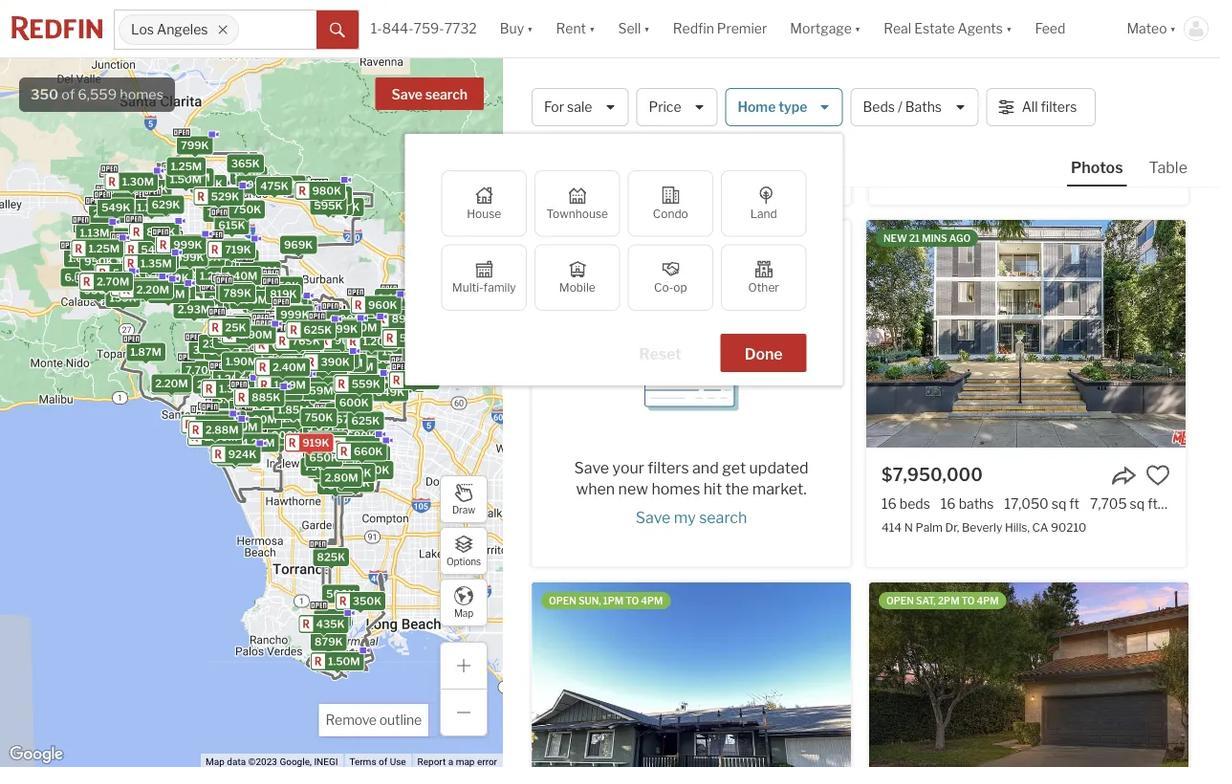 Task type: describe. For each thing, give the bounding box(es) containing it.
other
[[749, 281, 780, 295]]

1 vertical spatial 1.23m
[[257, 366, 288, 378]]

0 vertical spatial 3.40m
[[283, 341, 316, 353]]

1 horizontal spatial 159k
[[388, 347, 415, 360]]

2.15m
[[98, 276, 129, 288]]

2 horizontal spatial 1.85m
[[312, 435, 344, 447]]

house
[[467, 207, 502, 220]]

new inside "save your filters and get updated when new homes hit the market."
[[619, 479, 649, 498]]

0 vertical spatial 1.18m
[[140, 258, 169, 271]]

dialog containing reset
[[405, 134, 843, 385]]

759-
[[414, 20, 444, 37]]

1 vertical spatial 629k
[[399, 370, 427, 383]]

0 vertical spatial 625k
[[304, 324, 332, 336]]

1 vertical spatial 669k
[[275, 370, 304, 383]]

0 vertical spatial 699k
[[323, 415, 352, 427]]

660k
[[354, 445, 383, 458]]

2 vertical spatial 649k
[[209, 426, 238, 438]]

1 horizontal spatial 1.05m
[[236, 365, 268, 378]]

sq for $1,250,000
[[707, 133, 722, 149]]

and
[[693, 458, 719, 477]]

nolden
[[915, 158, 953, 171]]

buy ▾ button
[[489, 0, 545, 57]]

1.83m
[[326, 470, 358, 482]]

homes inside 6,559 homes •
[[574, 153, 617, 170]]

ft for $1,250,000
[[725, 133, 735, 149]]

1,990
[[669, 133, 705, 149]]

0 horizontal spatial 2.70m
[[97, 275, 129, 288]]

to for 2pm
[[962, 595, 975, 606]]

2 vertical spatial 2.50m
[[215, 388, 248, 401]]

baths
[[906, 99, 942, 115]]

save search
[[392, 87, 468, 103]]

first
[[735, 260, 766, 279]]

0 vertical spatial 2.50m
[[244, 265, 277, 277]]

1.10m down 2.88m
[[226, 437, 256, 449]]

1.46m
[[269, 325, 301, 338]]

1.25m down "4"
[[208, 377, 239, 390]]

1 vertical spatial 2.70m
[[279, 305, 312, 318]]

1.10m up the 1.48m
[[343, 360, 374, 373]]

1 vertical spatial 1.13m
[[80, 227, 109, 239]]

ca up 1,990
[[664, 77, 695, 103]]

16 beds
[[882, 496, 931, 512]]

photo of 1829 nolden st, los angeles, ca 90042 image
[[870, 0, 1189, 85]]

beds for $1,250,000
[[559, 133, 589, 149]]

beverly
[[962, 520, 1003, 534]]

2 vertical spatial 2.80m
[[325, 472, 358, 484]]

6.35m
[[199, 425, 233, 437]]

5.20m
[[214, 380, 248, 392]]

515k
[[314, 433, 341, 445]]

family
[[484, 281, 516, 295]]

save my search
[[636, 508, 747, 526]]

feed
[[1035, 20, 1066, 37]]

1 vertical spatial 4.30m
[[295, 371, 329, 383]]

4.50m
[[269, 354, 302, 367]]

sale
[[808, 77, 852, 103]]

remove outline
[[326, 712, 422, 728]]

1.60m down '2.48m'
[[246, 386, 278, 399]]

reset
[[639, 344, 682, 363]]

7.70m
[[186, 364, 218, 376]]

2.59m
[[93, 208, 126, 220]]

1.87m
[[130, 346, 162, 358]]

2.40m down 2.95m on the left top of page
[[264, 348, 297, 360]]

Other checkbox
[[721, 244, 807, 311]]

719k
[[225, 244, 251, 256]]

0 vertical spatial 749k
[[332, 201, 360, 214]]

1 vertical spatial 2.50m
[[265, 328, 298, 340]]

1 horizontal spatial 1.65m
[[226, 424, 258, 436]]

Co-op checkbox
[[628, 244, 714, 311]]

350 of 6,559 homes
[[31, 86, 164, 103]]

Condo checkbox
[[628, 170, 714, 237]]

0 vertical spatial 3.20m
[[209, 294, 242, 306]]

co-op
[[654, 281, 687, 295]]

6,559 homes •
[[532, 153, 631, 171]]

(lot)
[[1161, 496, 1185, 512]]

0 vertical spatial 675k
[[336, 413, 364, 426]]

see new homes first
[[618, 260, 766, 279]]

0 vertical spatial 2.80m
[[242, 277, 275, 290]]

map region
[[0, 0, 696, 767]]

market insights link
[[981, 62, 1095, 104]]

1 vertical spatial 599k
[[400, 332, 429, 344]]

1 horizontal spatial 545k
[[350, 414, 379, 426]]

reset button
[[615, 334, 706, 372]]

0 vertical spatial 600k
[[339, 396, 369, 409]]

new 21 mins ago
[[884, 232, 971, 244]]

0 vertical spatial 850k
[[133, 256, 162, 269]]

0 horizontal spatial 1.45m
[[194, 421, 226, 434]]

1 horizontal spatial 819k
[[331, 350, 358, 362]]

homes up the op
[[683, 260, 732, 279]]

1.10m down 932k at the left top
[[201, 264, 231, 277]]

0 vertical spatial 1.05m
[[93, 253, 125, 266]]

a favorited home image
[[596, 304, 787, 434]]

1 vertical spatial 680k
[[342, 467, 372, 479]]

0 vertical spatial 900k
[[335, 334, 364, 347]]

0 horizontal spatial 1.85m
[[219, 397, 251, 409]]

remove
[[326, 712, 377, 728]]

1.10m up 3.30m
[[348, 340, 378, 353]]

1 vertical spatial 950k
[[84, 284, 113, 296]]

ca left 90025
[[735, 158, 751, 171]]

1 vertical spatial 749k
[[388, 324, 416, 336]]

mortgage
[[790, 20, 852, 37]]

0 horizontal spatial 6,559
[[78, 86, 117, 103]]

search inside 'button'
[[425, 87, 468, 103]]

1 vertical spatial 559k
[[266, 435, 295, 447]]

units
[[240, 364, 266, 377]]

1 2.75m from the left
[[241, 436, 273, 448]]

▾ for sell ▾
[[644, 20, 650, 37]]

190k
[[377, 322, 404, 335]]

1 vertical spatial 590k
[[312, 449, 342, 461]]

414
[[882, 520, 902, 534]]

House checkbox
[[441, 170, 527, 237]]

1 horizontal spatial search
[[699, 508, 747, 526]]

submit search image
[[330, 23, 345, 38]]

0 vertical spatial 789k
[[223, 287, 252, 300]]

favorite button checkbox
[[811, 100, 836, 125]]

549k down 639k
[[102, 201, 130, 214]]

ft for $7,950,000
[[1070, 496, 1080, 512]]

0 horizontal spatial 819k
[[270, 288, 297, 300]]

options
[[447, 556, 481, 567]]

0 horizontal spatial angeles,
[[573, 77, 660, 103]]

490k
[[97, 256, 126, 269]]

1 vertical spatial 595k
[[314, 200, 343, 212]]

sale
[[567, 99, 592, 115]]

0 vertical spatial 700k
[[339, 368, 368, 381]]

0 horizontal spatial 1.95m
[[104, 274, 136, 287]]

999k up the 4.80m at the top left of the page
[[280, 309, 309, 321]]

635k
[[311, 463, 340, 475]]

28.5m
[[266, 327, 299, 339]]

1 horizontal spatial new
[[649, 260, 679, 279]]

3.5
[[600, 133, 620, 149]]

1 vertical spatial 1.18m
[[264, 350, 294, 362]]

1 vertical spatial 850k
[[297, 328, 326, 341]]

3
[[547, 133, 556, 149]]

7,705 sq ft (lot)
[[1091, 496, 1185, 512]]

photos button
[[1068, 157, 1146, 187]]

1 horizontal spatial angeles,
[[686, 158, 732, 171]]

1.07m
[[272, 301, 304, 313]]

sq for $7,950,000
[[1052, 496, 1067, 512]]

0 vertical spatial 590k
[[307, 421, 336, 434]]

0 horizontal spatial 1.69m
[[274, 379, 306, 391]]

4 units
[[231, 364, 266, 377]]

2 vertical spatial 875k
[[306, 459, 335, 471]]

6.00m up 3.49m
[[330, 313, 364, 325]]

1 vertical spatial 3.20m
[[317, 467, 351, 480]]

1.60m down 769k
[[304, 348, 336, 361]]

844-
[[382, 20, 414, 37]]

0 vertical spatial 875k
[[207, 282, 235, 295]]

2.40m up 2.35m at the left of page
[[284, 368, 318, 380]]

1 vertical spatial 2.80m
[[209, 414, 242, 426]]

825k
[[317, 551, 345, 564]]

Land checkbox
[[721, 170, 807, 237]]

ca left 90042
[[1043, 158, 1059, 171]]

1.25m left 365k
[[171, 160, 202, 173]]

for
[[544, 99, 564, 115]]

38.0m
[[209, 345, 242, 357]]

▾ for mateo ▾
[[1170, 20, 1177, 37]]

beds
[[863, 99, 895, 115]]

2.40m down 5.20m
[[219, 397, 252, 409]]

549k down 1.82m
[[113, 267, 142, 279]]

1.82m
[[109, 242, 140, 254]]

885k
[[252, 391, 281, 404]]

photo of 19223 index st #1, porter ranch, ca 91326 image
[[870, 583, 1189, 767]]

1 horizontal spatial 1.45m
[[283, 417, 315, 430]]

hills,
[[1005, 520, 1030, 534]]

450k
[[270, 280, 300, 292]]

0 vertical spatial 159k
[[110, 292, 137, 304]]

dr,
[[946, 520, 960, 534]]

price
[[649, 99, 682, 115]]

17,050 sq ft
[[1005, 496, 1080, 512]]

554k
[[395, 369, 423, 381]]

16 for 16 baths
[[941, 496, 956, 512]]

2 vertical spatial 950k
[[318, 612, 347, 625]]

1 vertical spatial 700k
[[316, 441, 345, 453]]

1-844-759-7732 link
[[371, 20, 477, 37]]

Mobile checkbox
[[535, 244, 620, 311]]

0 vertical spatial 1.23m
[[349, 318, 380, 330]]

0 vertical spatial 1.65m
[[178, 171, 210, 184]]

recommended
[[674, 153, 771, 170]]

775k
[[328, 353, 355, 365]]

999k up 715k
[[199, 251, 228, 264]]

893k
[[174, 244, 203, 257]]

7.95m
[[249, 349, 282, 361]]

see
[[618, 260, 646, 279]]

0 vertical spatial 669k
[[272, 339, 301, 351]]

mateo ▾
[[1127, 20, 1177, 37]]

townhouse
[[547, 207, 608, 220]]

all filters
[[1022, 99, 1078, 115]]

all filters button
[[987, 88, 1096, 126]]

1 horizontal spatial 625k
[[352, 415, 380, 427]]

659k
[[341, 477, 370, 489]]

6.00m up 775k
[[323, 315, 357, 328]]

market.
[[753, 479, 807, 498]]

0 horizontal spatial 790k
[[304, 461, 333, 473]]

2 horizontal spatial sq
[[1130, 496, 1145, 512]]

iowa
[[582, 158, 608, 171]]

favorite button image
[[1146, 463, 1171, 488]]

1 horizontal spatial 790k
[[358, 449, 387, 461]]

favorite button checkbox
[[1146, 463, 1171, 488]]

2 vertical spatial 2.20m
[[155, 377, 188, 390]]

0 vertical spatial 150k
[[360, 307, 387, 319]]

get
[[722, 458, 746, 477]]

530k
[[339, 413, 368, 425]]

insights
[[1037, 83, 1095, 102]]

615k
[[218, 219, 246, 232]]

1 vertical spatial 789k
[[334, 462, 362, 474]]



Task type: locate. For each thing, give the bounding box(es) containing it.
option group inside dialog
[[441, 170, 807, 311]]

17,050
[[1005, 496, 1049, 512]]

1 horizontal spatial 3.40m
[[283, 341, 316, 353]]

▾ right agents
[[1006, 20, 1012, 37]]

save for save my search
[[636, 508, 671, 526]]

1 vertical spatial 3.25m
[[258, 354, 291, 367]]

999k up 1.38m
[[173, 239, 202, 251]]

2.85m
[[197, 378, 230, 391]]

open left sat,
[[887, 595, 914, 606]]

homes up my
[[652, 479, 701, 498]]

595k down the 980k
[[314, 200, 343, 212]]

1 horizontal spatial 900k
[[335, 334, 364, 347]]

605k
[[319, 359, 348, 371]]

11578 iowa ave #101, los angeles, ca 90025
[[547, 158, 791, 171]]

0 vertical spatial 599k
[[146, 254, 175, 267]]

0 vertical spatial 559k
[[352, 378, 381, 390]]

buy ▾
[[500, 20, 533, 37]]

1 horizontal spatial 2.90m
[[325, 470, 359, 483]]

angeles, right st,
[[994, 158, 1041, 171]]

300k
[[406, 374, 436, 387]]

2 vertical spatial 3.00m
[[243, 413, 277, 426]]

save up when
[[574, 458, 609, 477]]

669k down 1.46m at the top of the page
[[272, 339, 301, 351]]

440k
[[124, 239, 153, 251]]

1 to from the left
[[626, 595, 639, 606]]

1 horizontal spatial 6,559
[[532, 153, 571, 170]]

home
[[738, 99, 776, 115]]

4pm right '2pm'
[[977, 595, 999, 606]]

0 vertical spatial 680k
[[347, 429, 376, 442]]

sq up recommended
[[707, 133, 722, 149]]

16 for 16 beds
[[882, 496, 897, 512]]

4pm for open sat, 2pm to 4pm
[[977, 595, 999, 606]]

baths for $7,950,000
[[959, 496, 994, 512]]

0 vertical spatial 1.13m
[[137, 201, 167, 214]]

1.18m down 5.45m
[[264, 350, 294, 362]]

475k
[[260, 180, 289, 193]]

0 horizontal spatial 3.40m
[[213, 409, 247, 421]]

▾ for rent ▾
[[589, 20, 595, 37]]

2 vertical spatial 849k
[[394, 370, 423, 383]]

6,559 right of
[[78, 86, 117, 103]]

2.20m down 785k
[[136, 284, 169, 296]]

4.38m
[[394, 324, 427, 336]]

angeles, down 1,990 sq ft
[[686, 158, 732, 171]]

150k up 190k
[[360, 307, 387, 319]]

1.10m down the 960k
[[347, 321, 377, 334]]

▾ right rent
[[589, 20, 595, 37]]

3.50m
[[193, 344, 227, 356]]

0 horizontal spatial 629k
[[152, 198, 180, 211]]

0 horizontal spatial 1.23m
[[257, 366, 288, 378]]

redfin premier button
[[662, 0, 779, 57]]

sell ▾ button
[[618, 0, 650, 57]]

90042
[[1062, 158, 1099, 171]]

$7,950,000
[[882, 464, 983, 485]]

3 ▾ from the left
[[644, 20, 650, 37]]

16
[[882, 496, 897, 512], [941, 496, 956, 512]]

1 vertical spatial 4.00m
[[274, 321, 308, 334]]

1 horizontal spatial 1.23m
[[349, 318, 380, 330]]

5 ▾ from the left
[[1006, 20, 1012, 37]]

950k down 889k
[[84, 284, 113, 296]]

save inside "save your filters and get updated when new homes hit the market."
[[574, 458, 609, 477]]

1 vertical spatial 600k
[[356, 462, 386, 474]]

0 vertical spatial 510k
[[316, 361, 343, 374]]

1 horizontal spatial filters
[[1041, 99, 1078, 115]]

▾ for buy ▾
[[527, 20, 533, 37]]

899k
[[192, 251, 221, 263], [175, 251, 204, 264], [392, 313, 421, 325], [365, 331, 394, 344], [220, 379, 249, 392], [216, 421, 245, 433], [214, 426, 243, 438], [314, 629, 343, 642]]

save down 844-
[[392, 87, 423, 103]]

600k up 530k
[[339, 396, 369, 409]]

baths for $1,250,000
[[623, 133, 658, 149]]

▾ inside dropdown button
[[1006, 20, 1012, 37]]

▾ right buy
[[527, 20, 533, 37]]

1 horizontal spatial sq
[[1052, 496, 1067, 512]]

beds for $7,950,000
[[900, 496, 931, 512]]

590k up 919k
[[307, 421, 336, 434]]

sat,
[[916, 595, 936, 606]]

1 horizontal spatial 3.25m
[[258, 354, 291, 367]]

Multi-family checkbox
[[441, 244, 527, 311]]

1 vertical spatial 1.05m
[[236, 365, 268, 378]]

0 vertical spatial 2.20m
[[136, 284, 169, 296]]

1 vertical spatial 649k
[[289, 313, 318, 326]]

outline
[[380, 712, 422, 728]]

790k up 659k
[[358, 449, 387, 461]]

3.49m
[[304, 327, 337, 339]]

rent ▾ button
[[545, 0, 607, 57]]

1 horizontal spatial beds
[[900, 496, 931, 512]]

0 horizontal spatial 850k
[[133, 256, 162, 269]]

2 open from the left
[[887, 595, 914, 606]]

850k down the 440k
[[133, 256, 162, 269]]

real estate agents ▾
[[884, 20, 1012, 37]]

1 vertical spatial 1.75m
[[205, 413, 236, 425]]

1.25m up 695k
[[230, 280, 262, 292]]

2 16 from the left
[[941, 496, 956, 512]]

1.15m
[[272, 179, 302, 191], [81, 235, 111, 248], [220, 285, 250, 297], [113, 287, 143, 299], [376, 378, 406, 390]]

1 horizontal spatial to
[[962, 595, 975, 606]]

0 horizontal spatial search
[[425, 87, 468, 103]]

559k down 3.30m
[[352, 378, 381, 390]]

filters left and at the right of page
[[648, 458, 689, 477]]

3.40m down the 4.80m at the top left of the page
[[283, 341, 316, 353]]

0 vertical spatial 4.30m
[[157, 286, 190, 299]]

1 vertical spatial 2.90m
[[325, 470, 359, 483]]

1.68m
[[279, 309, 311, 321]]

2 2.75m from the left
[[228, 436, 260, 448]]

2.10m
[[220, 397, 251, 409]]

850k up 2.25m
[[297, 328, 326, 341]]

545k up 660k
[[350, 414, 379, 426]]

999k
[[173, 239, 202, 251], [199, 251, 228, 264], [280, 309, 309, 321], [401, 315, 430, 327], [217, 333, 246, 345]]

1 vertical spatial beds
[[900, 496, 931, 512]]

2.30m
[[186, 302, 219, 315]]

None search field
[[239, 11, 316, 49]]

1829
[[885, 158, 912, 171]]

ca right the hills,
[[1033, 520, 1049, 534]]

1 16 from the left
[[882, 496, 897, 512]]

map button
[[440, 579, 488, 627]]

0 horizontal spatial 159k
[[110, 292, 137, 304]]

3.60m
[[240, 282, 274, 294]]

150k
[[360, 307, 387, 319], [382, 345, 410, 358]]

beds up n
[[900, 496, 931, 512]]

789k up 659k
[[334, 462, 362, 474]]

1.85m down 5.20m
[[219, 397, 251, 409]]

type
[[779, 99, 808, 115]]

549k down 277k
[[376, 386, 405, 399]]

map
[[454, 608, 474, 619]]

▾
[[527, 20, 533, 37], [589, 20, 595, 37], [644, 20, 650, 37], [855, 20, 861, 37], [1006, 20, 1012, 37], [1170, 20, 1177, 37]]

homes
[[120, 86, 164, 103], [574, 153, 617, 170], [683, 260, 732, 279], [652, 479, 701, 498]]

redfin
[[673, 20, 714, 37]]

277k
[[393, 369, 420, 382]]

680k
[[347, 429, 376, 442], [342, 467, 372, 479]]

0 vertical spatial 3.25m
[[152, 288, 185, 301]]

1 horizontal spatial 1.85m
[[278, 404, 309, 416]]

ft left (lot)
[[1148, 496, 1158, 512]]

▾ for mortgage ▾
[[855, 20, 861, 37]]

4 ▾ from the left
[[855, 20, 861, 37]]

home type button
[[726, 88, 843, 126]]

option group containing house
[[441, 170, 807, 311]]

0 vertical spatial 4.00m
[[247, 298, 281, 310]]

1.10m down 935k
[[298, 430, 328, 442]]

2 to from the left
[[962, 595, 975, 606]]

▾ right mortgage
[[855, 20, 861, 37]]

1 vertical spatial 150k
[[382, 345, 410, 358]]

1 vertical spatial 1.69m
[[329, 406, 361, 418]]

open for open sun, 1pm to 4pm
[[549, 595, 577, 606]]

1,990 sq ft
[[669, 133, 735, 149]]

sun,
[[579, 595, 601, 606]]

159k
[[110, 292, 137, 304], [388, 347, 415, 360]]

1.23m
[[349, 318, 380, 330], [257, 366, 288, 378]]

1.20m
[[148, 251, 179, 263], [200, 270, 231, 282], [276, 330, 308, 342], [363, 335, 394, 348], [332, 357, 363, 369], [217, 373, 249, 385]]

los
[[131, 21, 154, 38], [532, 77, 569, 103], [664, 158, 683, 171], [972, 158, 992, 171]]

2 4pm from the left
[[977, 595, 999, 606]]

16 baths
[[941, 496, 994, 512]]

0 horizontal spatial 1.65m
[[178, 171, 210, 184]]

beds up 6,559 homes • on the top of the page
[[559, 133, 589, 149]]

search down hit
[[699, 508, 747, 526]]

ft up '90210'
[[1070, 496, 1080, 512]]

photo of 22317 baltar st, canoga park, ca 91304 image
[[532, 583, 851, 767]]

890k
[[173, 242, 202, 254]]

1-
[[371, 20, 382, 37]]

1.30m up 4.38m
[[374, 310, 406, 323]]

699k down 2.60m
[[220, 451, 249, 464]]

option group
[[441, 170, 807, 311]]

169k
[[391, 369, 418, 381], [399, 370, 426, 382], [399, 370, 426, 382], [399, 370, 426, 382]]

595k
[[194, 178, 223, 190], [314, 200, 343, 212]]

0 vertical spatial 3.00m
[[273, 339, 307, 351]]

495k left 634k
[[157, 271, 186, 283]]

1 vertical spatial 3.40m
[[213, 409, 247, 421]]

condo
[[653, 207, 689, 220]]

2.79m
[[247, 332, 280, 345]]

800k
[[138, 183, 168, 195]]

819k up 5.69m
[[331, 350, 358, 362]]

597k
[[316, 420, 344, 433]]

remove los angeles image
[[217, 24, 229, 35]]

0 horizontal spatial 595k
[[194, 178, 223, 190]]

0 horizontal spatial baths
[[623, 133, 658, 149]]

open for open sat, 2pm to 4pm
[[887, 595, 914, 606]]

2.95m
[[259, 330, 292, 342]]

960k
[[368, 299, 398, 312]]

Townhouse checkbox
[[535, 170, 620, 237]]

0 vertical spatial 950k
[[84, 256, 114, 268]]

1 4pm from the left
[[641, 595, 663, 606]]

sq right 7,705
[[1130, 496, 1145, 512]]

559k
[[352, 378, 381, 390], [266, 435, 295, 447]]

900k left 919k
[[272, 429, 301, 441]]

0 horizontal spatial 675k
[[221, 448, 249, 460]]

0 horizontal spatial new
[[619, 479, 649, 498]]

0 horizontal spatial 649k
[[209, 426, 238, 438]]

beds
[[559, 133, 589, 149], [900, 496, 931, 512]]

25k
[[225, 321, 246, 334]]

150k down 225k
[[382, 345, 410, 358]]

3.90m
[[275, 327, 309, 339]]

open left sun,
[[549, 595, 577, 606]]

435k
[[316, 618, 345, 630]]

21
[[910, 232, 920, 244]]

549k up 785k
[[141, 244, 170, 256]]

1 horizontal spatial ft
[[1070, 496, 1080, 512]]

1 ▾ from the left
[[527, 20, 533, 37]]

950k up 879k
[[318, 612, 347, 625]]

840k
[[398, 367, 428, 379]]

1.13m
[[137, 201, 167, 214], [80, 227, 109, 239]]

favorite button image
[[811, 100, 836, 125]]

559k left 919k
[[266, 435, 295, 447]]

1 horizontal spatial 495k
[[157, 271, 186, 283]]

1.23m down 7.95m
[[257, 366, 288, 378]]

1.30m up 729k
[[122, 175, 154, 188]]

2.70m down 889k
[[97, 275, 129, 288]]

414 n palm dr, beverly hills, ca 90210
[[882, 520, 1087, 534]]

0 horizontal spatial 4.30m
[[157, 286, 190, 299]]

1 vertical spatial 819k
[[331, 350, 358, 362]]

749k up 679k
[[388, 324, 416, 336]]

0 vertical spatial 1.75m
[[199, 277, 230, 289]]

filters inside button
[[1041, 99, 1078, 115]]

google image
[[5, 742, 68, 767]]

650k
[[309, 452, 339, 464]]

2.70m up the 4.80m at the top left of the page
[[279, 305, 312, 318]]

filters inside "save your filters and get updated when new homes hit the market."
[[648, 458, 689, 477]]

1.85m down 2.35m at the left of page
[[278, 404, 309, 416]]

545k up 2.10m
[[205, 382, 234, 394]]

1.60m up 5.69m
[[330, 347, 362, 359]]

0 horizontal spatial 545k
[[205, 382, 234, 394]]

495k up 889k
[[118, 243, 147, 256]]

1.05m up 2.15m at the top of the page
[[93, 253, 125, 266]]

545k
[[205, 382, 234, 394], [350, 414, 379, 426]]

angeles, up "3.5"
[[573, 77, 660, 103]]

land
[[751, 207, 777, 220]]

6,559 down "3"
[[532, 153, 571, 170]]

premier
[[717, 20, 768, 37]]

new up co-
[[649, 260, 679, 279]]

729k
[[103, 195, 131, 208]]

1 horizontal spatial 649k
[[241, 280, 271, 292]]

2 ▾ from the left
[[589, 20, 595, 37]]

2 vertical spatial 2.70m
[[225, 421, 258, 433]]

3 beds
[[547, 133, 589, 149]]

0 vertical spatial 495k
[[118, 243, 147, 256]]

99k
[[390, 346, 412, 359]]

0 vertical spatial 819k
[[270, 288, 297, 300]]

590k up 635k
[[312, 449, 342, 461]]

2.70m
[[97, 275, 129, 288], [279, 305, 312, 318], [225, 421, 258, 433]]

1 horizontal spatial 850k
[[297, 328, 326, 341]]

6.00m down 1.00m
[[65, 271, 99, 283]]

1 vertical spatial 849k
[[160, 272, 189, 284]]

695k
[[242, 294, 271, 306]]

my
[[674, 508, 696, 526]]

740k
[[288, 314, 316, 326]]

▾ right mateo
[[1170, 20, 1177, 37]]

700k down 775k
[[339, 368, 368, 381]]

6,559 inside 6,559 homes •
[[532, 153, 571, 170]]

2 vertical spatial 599k
[[399, 374, 428, 386]]

to
[[626, 595, 639, 606], [962, 595, 975, 606]]

1 vertical spatial 1.95m
[[258, 329, 290, 342]]

1 open from the left
[[549, 595, 577, 606]]

1 vertical spatial 495k
[[157, 271, 186, 283]]

1.18m down the 440k
[[140, 258, 169, 271]]

save for save search
[[392, 87, 423, 103]]

1 horizontal spatial 675k
[[336, 413, 364, 426]]

649k
[[241, 280, 271, 292], [289, 313, 318, 326], [209, 426, 238, 438]]

1.05m down 7.95m
[[236, 365, 268, 378]]

2 horizontal spatial angeles,
[[994, 158, 1041, 171]]

save inside 'button'
[[392, 87, 423, 103]]

5.00m
[[293, 366, 327, 379], [225, 369, 259, 381]]

1.10m up 490k
[[110, 238, 140, 251]]

416k
[[398, 373, 425, 385]]

0 vertical spatial 849k
[[147, 226, 176, 238]]

4pm for open sun, 1pm to 4pm
[[641, 595, 663, 606]]

0 horizontal spatial 3.20m
[[209, 294, 242, 306]]

0 vertical spatial 1.95m
[[104, 274, 136, 287]]

600k
[[339, 396, 369, 409], [356, 462, 386, 474]]

680k down 660k
[[342, 467, 372, 479]]

675k down 2.60m
[[221, 448, 249, 460]]

999k up 679k
[[401, 315, 430, 327]]

3.25m
[[152, 288, 185, 301], [258, 354, 291, 367]]

0 horizontal spatial 5.00m
[[225, 369, 259, 381]]

los angeles
[[131, 21, 208, 38]]

dialog
[[405, 134, 843, 385]]

749k down the 980k
[[332, 201, 360, 214]]

0 horizontal spatial 1.05m
[[93, 253, 125, 266]]

595k up 529k
[[194, 178, 223, 190]]

to for 1pm
[[626, 595, 639, 606]]

600k down 660k
[[356, 462, 386, 474]]

1 horizontal spatial 5.00m
[[293, 366, 327, 379]]

6 ▾ from the left
[[1170, 20, 1177, 37]]

filters right all
[[1041, 99, 1078, 115]]

op
[[674, 281, 687, 295]]

ca
[[664, 77, 695, 103], [735, 158, 751, 171], [1043, 158, 1059, 171], [1033, 520, 1049, 534]]

1 horizontal spatial 559k
[[352, 378, 381, 390]]

sell ▾ button
[[607, 0, 662, 57]]

130k
[[228, 253, 255, 265]]

159k up 277k
[[388, 347, 415, 360]]

1.23m down the 960k
[[349, 318, 380, 330]]

924k
[[228, 448, 257, 461]]

angeles,
[[573, 77, 660, 103], [686, 158, 732, 171], [994, 158, 1041, 171]]

1.10m right 475k
[[318, 189, 348, 202]]

999k down 5.90m
[[217, 333, 246, 345]]

3.20m
[[209, 294, 242, 306], [317, 467, 351, 480]]

1.69m down 4.50m
[[274, 379, 306, 391]]

homes inside "save your filters and get updated when new homes hit the market."
[[652, 479, 701, 498]]

0 horizontal spatial 3.25m
[[152, 288, 185, 301]]

0 horizontal spatial 625k
[[304, 324, 332, 336]]

0 vertical spatial 595k
[[194, 178, 223, 190]]

1 horizontal spatial 1.18m
[[264, 350, 294, 362]]

799k
[[181, 139, 209, 152], [241, 178, 269, 191], [207, 207, 235, 219], [172, 237, 200, 250], [212, 322, 241, 335], [330, 323, 358, 335]]

3.20m down 715k
[[209, 294, 242, 306]]

table button
[[1146, 157, 1192, 185]]

photo of 414 n palm dr, beverly hills, ca 90210 image
[[867, 220, 1186, 448]]

0 horizontal spatial 1.13m
[[80, 227, 109, 239]]

350
[[31, 86, 59, 103]]

1 horizontal spatial 1.95m
[[258, 329, 290, 342]]

save for save your filters and get updated when new homes hit the market.
[[574, 458, 609, 477]]

homes down "3.5"
[[574, 153, 617, 170]]

1.25m up 490k
[[89, 243, 120, 255]]

0 vertical spatial 545k
[[205, 382, 234, 394]]

homes down los angeles
[[120, 86, 164, 103]]

1 horizontal spatial baths
[[959, 496, 994, 512]]

0 vertical spatial 629k
[[152, 198, 180, 211]]

2.40m up 2.43m on the left of the page
[[273, 361, 306, 373]]

0 horizontal spatial 900k
[[272, 429, 301, 441]]

photo of 11578 iowa ave #101, los angeles, ca 90025 image
[[532, 0, 851, 85]]

4.30m up 1.59m
[[295, 371, 329, 383]]

1 vertical spatial 1.30m
[[374, 310, 406, 323]]



Task type: vqa. For each thing, say whether or not it's contained in the screenshot.
Beverly
yes



